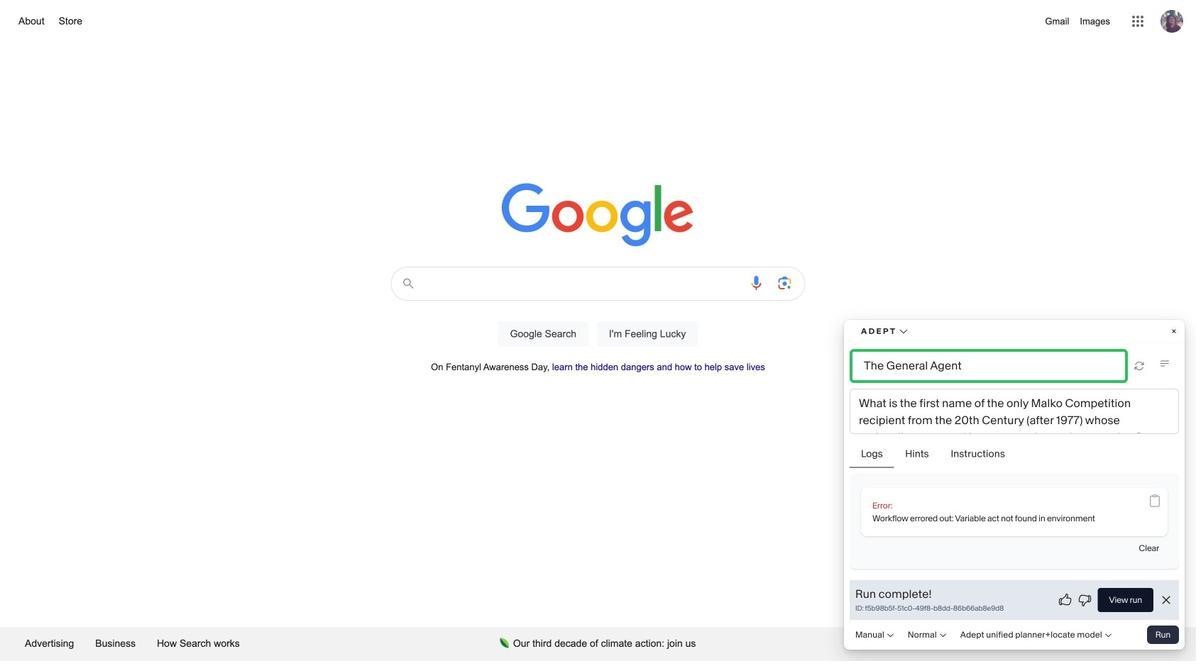 Task type: vqa. For each thing, say whether or not it's contained in the screenshot.
Google image
yes



Task type: locate. For each thing, give the bounding box(es) containing it.
None search field
[[14, 263, 1182, 363]]



Task type: describe. For each thing, give the bounding box(es) containing it.
search by voice image
[[748, 275, 765, 292]]

google image
[[501, 183, 695, 248]]

search by image image
[[776, 275, 793, 292]]



